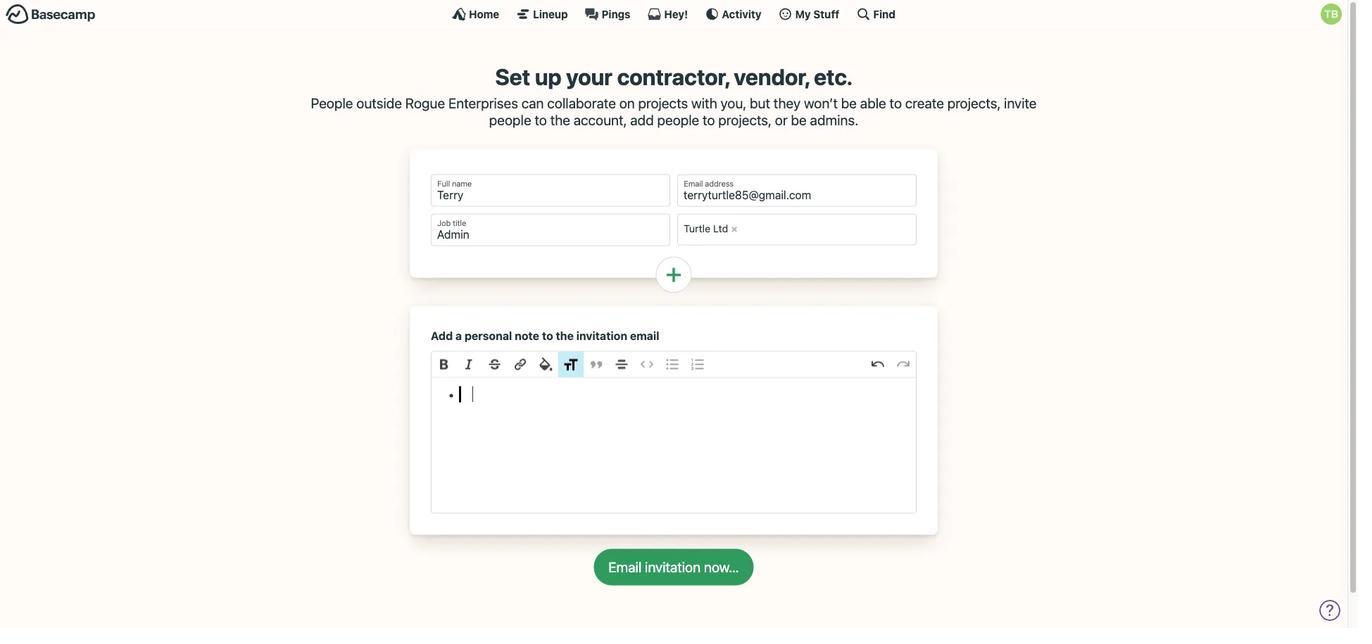 Task type: describe. For each thing, give the bounding box(es) containing it.
Email address email field
[[677, 174, 917, 207]]

×
[[731, 223, 738, 235]]

1 people from the left
[[489, 112, 531, 128]]

× link
[[727, 222, 742, 236]]

account,
[[574, 112, 627, 128]]

people
[[311, 95, 353, 111]]

hey! button
[[647, 7, 688, 21]]

add a personal note to the invitation email
[[431, 329, 659, 342]]

home
[[469, 8, 499, 20]]

invite
[[1004, 95, 1037, 111]]

0 horizontal spatial projects,
[[718, 112, 772, 128]]

to down can
[[535, 112, 547, 128]]

to right able
[[890, 95, 902, 111]]

Job title (optional) text field
[[431, 214, 670, 246]]

invitation
[[576, 329, 627, 342]]

collaborate
[[547, 95, 616, 111]]

0 horizontal spatial be
[[791, 112, 807, 128]]

outside
[[356, 95, 402, 111]]

set up your contractor, vendor, etc. people outside rogue enterprises can collaborate on projects with you, but they won't be able to create projects, invite people to the account, add people to projects, or be admins.
[[311, 63, 1037, 128]]

add
[[630, 112, 654, 128]]

name
[[452, 179, 472, 188]]

turtle ltd ×
[[684, 223, 738, 235]]

pings button
[[585, 7, 630, 21]]

title
[[453, 218, 466, 228]]

find
[[873, 8, 896, 20]]

job title
[[438, 218, 466, 228]]

vendor,
[[734, 63, 809, 90]]

address
[[705, 179, 734, 188]]

up
[[535, 63, 562, 90]]

admins.
[[810, 112, 858, 128]]

add
[[431, 329, 453, 342]]

1 horizontal spatial be
[[841, 95, 857, 111]]

stuff
[[813, 8, 840, 20]]

hey!
[[664, 8, 688, 20]]

with
[[691, 95, 717, 111]]

they
[[774, 95, 801, 111]]

email
[[630, 329, 659, 342]]

projects
[[638, 95, 688, 111]]

personal
[[465, 329, 512, 342]]

full name
[[438, 179, 472, 188]]

the inside set up your contractor, vendor, etc. people outside rogue enterprises can collaborate on projects with you, but they won't be able to create projects, invite people to the account, add people to projects, or be admins.
[[550, 112, 570, 128]]

your
[[566, 63, 613, 90]]



Task type: locate. For each thing, give the bounding box(es) containing it.
be
[[841, 95, 857, 111], [791, 112, 807, 128]]

my
[[795, 8, 811, 20]]

1 horizontal spatial projects,
[[947, 95, 1001, 111]]

turtle
[[684, 223, 711, 235]]

activity link
[[705, 7, 762, 21]]

switch accounts image
[[6, 4, 96, 25]]

people down can
[[489, 112, 531, 128]]

main element
[[0, 0, 1348, 27]]

a
[[456, 329, 462, 342]]

job
[[438, 218, 451, 228]]

create
[[905, 95, 944, 111]]

None submit
[[594, 549, 754, 586]]

etc.
[[814, 63, 853, 90]]

lineup link
[[516, 7, 568, 21]]

my stuff button
[[778, 7, 840, 21]]

Full name text field
[[431, 174, 670, 207]]

tim burton image
[[1321, 4, 1342, 25]]

0 horizontal spatial people
[[489, 112, 531, 128]]

Type company/org name… text field
[[743, 220, 910, 239]]

can
[[522, 95, 544, 111]]

to right note
[[542, 329, 553, 342]]

ltd
[[713, 223, 728, 235]]

on
[[619, 95, 635, 111]]

you,
[[721, 95, 746, 111]]

able
[[860, 95, 886, 111]]

be right or
[[791, 112, 807, 128]]

but
[[750, 95, 770, 111]]

1 vertical spatial the
[[556, 329, 574, 342]]

find button
[[856, 7, 896, 21]]

email address
[[684, 179, 734, 188]]

home link
[[452, 7, 499, 21]]

pings
[[602, 8, 630, 20]]

my stuff
[[795, 8, 840, 20]]

to down with
[[703, 112, 715, 128]]

email
[[684, 179, 703, 188]]

Type your note here… text field
[[432, 378, 916, 513]]

projects, down you,
[[718, 112, 772, 128]]

rogue
[[405, 95, 445, 111]]

projects, left invite
[[947, 95, 1001, 111]]

people down the projects
[[657, 112, 699, 128]]

set
[[495, 63, 530, 90]]

the down the collaborate
[[550, 112, 570, 128]]

the left the invitation
[[556, 329, 574, 342]]

won't
[[804, 95, 838, 111]]

or
[[775, 112, 788, 128]]

the
[[550, 112, 570, 128], [556, 329, 574, 342]]

lineup
[[533, 8, 568, 20]]

to
[[890, 95, 902, 111], [535, 112, 547, 128], [703, 112, 715, 128], [542, 329, 553, 342]]

enterprises
[[448, 95, 518, 111]]

activity
[[722, 8, 762, 20]]

0 vertical spatial the
[[550, 112, 570, 128]]

people
[[489, 112, 531, 128], [657, 112, 699, 128]]

2 people from the left
[[657, 112, 699, 128]]

note
[[515, 329, 539, 342]]

full
[[438, 179, 450, 188]]

projects,
[[947, 95, 1001, 111], [718, 112, 772, 128]]

1 horizontal spatial people
[[657, 112, 699, 128]]

be up admins.
[[841, 95, 857, 111]]

contractor,
[[617, 63, 729, 90]]



Task type: vqa. For each thing, say whether or not it's contained in the screenshot.
breadcrumb element
no



